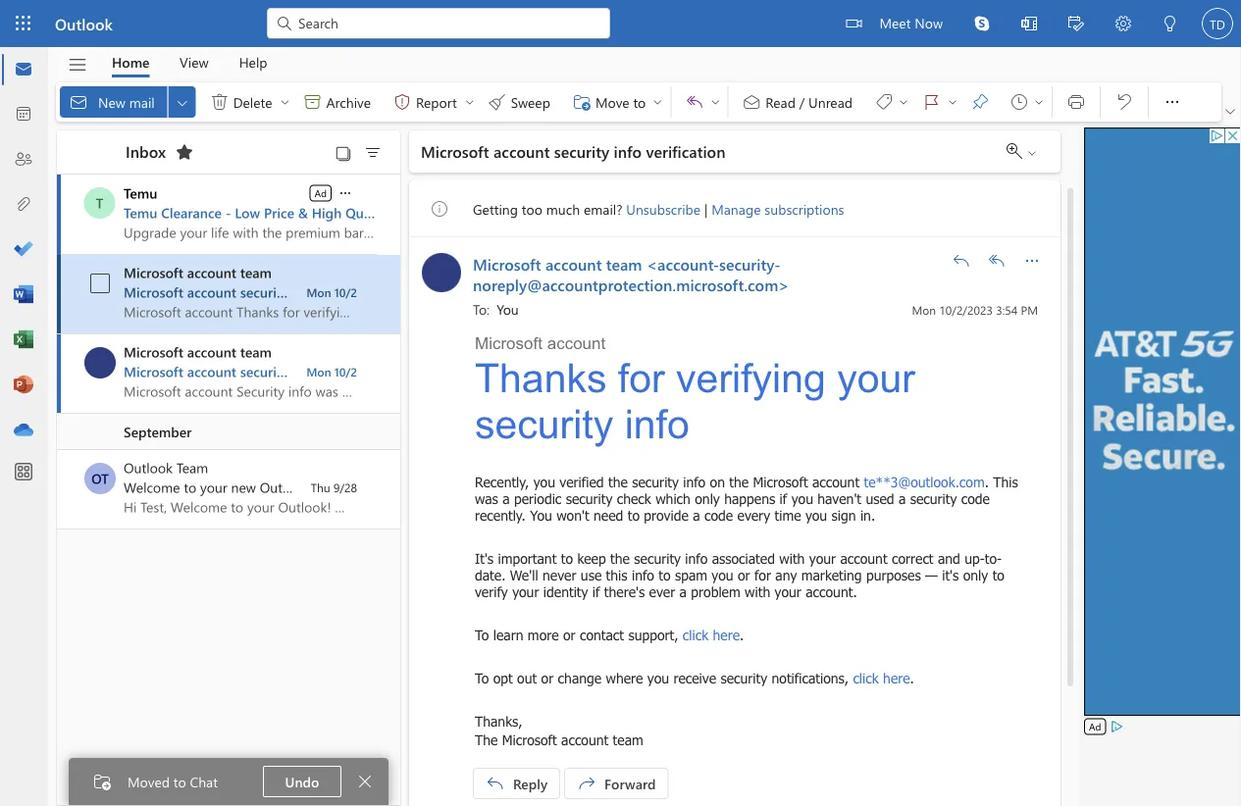 Task type: locate. For each thing, give the bounding box(es) containing it.
mon for microsoft account security info was added
[[307, 364, 331, 380]]

calendar image
[[14, 105, 33, 125]]

verification
[[646, 141, 726, 162], [321, 283, 390, 301]]

your
[[837, 356, 916, 400], [200, 478, 227, 497], [810, 551, 836, 567], [512, 584, 539, 601], [775, 584, 802, 601]]


[[1022, 16, 1037, 31]]

 inside button
[[952, 251, 972, 271]]

 button right  button
[[982, 245, 1013, 277]]

only
[[695, 491, 720, 507], [964, 567, 989, 584]]

0 vertical spatial ad
[[315, 186, 327, 200]]

1 horizontal spatial outlook
[[124, 459, 173, 477]]

outlook inside "banner"
[[55, 13, 113, 34]]

0 vertical spatial click
[[683, 627, 709, 644]]

1 vertical spatial mt
[[90, 354, 110, 372]]

1 vertical spatial mon
[[912, 302, 936, 318]]

if inside it's important to keep the security info associated with your account correct and up-to- date. we'll never use this info to spam you or for any marketing purposes — it's only to verify your identity if there's ever a problem with your account.
[[593, 584, 600, 601]]

 button left "" at the top left
[[462, 86, 478, 118]]

temu clearance - low price & high quality
[[124, 204, 390, 222]]

 left "" at the top left
[[464, 96, 476, 108]]

 inside move & delete group
[[572, 92, 592, 112]]

0 horizontal spatial click here link
[[683, 627, 740, 644]]

2 10/2 from the top
[[335, 364, 357, 380]]

info up the which
[[625, 402, 690, 447]]

a
[[503, 491, 510, 507], [899, 491, 906, 507], [693, 507, 700, 524], [680, 584, 687, 601]]

0 horizontal spatial 
[[92, 772, 112, 792]]

navigation pane region
[[56, 123, 266, 807]]

microsoft account security info verification down temu clearance - low price & high quality
[[124, 283, 390, 301]]

to down team
[[184, 478, 196, 497]]

2  button from the left
[[277, 86, 293, 118]]

microsoft account team image
[[422, 253, 461, 292], [84, 347, 116, 379]]

account inside it's important to keep the security info associated with your account correct and up-to- date. we'll never use this info to spam you or for any marketing purposes — it's only to verify your identity if there's ever a problem with your account.
[[841, 551, 888, 567]]

 up high
[[338, 186, 353, 201]]

 up 10/2/2023
[[952, 251, 972, 271]]

team
[[176, 459, 208, 477]]

 button inside email message element
[[1017, 245, 1048, 277]]

0 vertical spatial 
[[685, 92, 705, 112]]

1 vertical spatial was
[[475, 491, 498, 507]]

2 vertical spatial 
[[1023, 251, 1042, 271]]

to for to learn more or contact support,
[[475, 627, 489, 644]]

 button inside message list list box
[[337, 183, 354, 202]]

with
[[780, 551, 805, 567], [745, 584, 771, 601]]

1 vertical spatial click
[[853, 670, 879, 687]]

 inside  
[[947, 96, 959, 108]]

1 vertical spatial microsoft account security info verification
[[124, 283, 390, 301]]

2  button from the left
[[945, 86, 961, 118]]

was left added
[[321, 363, 344, 381]]

1 horizontal spatial verification
[[646, 141, 726, 162]]

Search field
[[296, 13, 599, 33]]

1 horizontal spatial  button
[[982, 245, 1013, 277]]

Select a conversation checkbox
[[84, 268, 124, 299]]

0 vertical spatial you
[[497, 300, 519, 319]]

to
[[634, 93, 646, 111], [184, 478, 196, 497], [628, 507, 640, 524], [561, 551, 573, 567], [659, 567, 671, 584], [993, 567, 1005, 584], [174, 773, 186, 791]]

mon 10/2 for was
[[307, 364, 357, 380]]

0 vertical spatial .
[[985, 474, 989, 491]]

info right this
[[632, 567, 655, 584]]

0 horizontal spatial  button
[[462, 86, 478, 118]]

 button inside move & delete group
[[462, 86, 478, 118]]

microsoft account thanks for verifying your security info
[[475, 334, 916, 447]]

price
[[264, 204, 294, 222]]

only right it's
[[964, 567, 989, 584]]

2 horizontal spatial .
[[985, 474, 989, 491]]

inbox
[[126, 141, 166, 162]]

mt inside "mt" popup button
[[432, 264, 452, 282]]

 
[[685, 92, 722, 112]]

files image
[[14, 195, 33, 215]]

 button
[[959, 0, 1006, 47]]

mon left added
[[307, 364, 331, 380]]

to inside message list list box
[[184, 478, 196, 497]]

1 vertical spatial temu
[[124, 204, 157, 222]]

to inside . this was a periodic security check which only happens if you haven't used a security code recently. you won't need to provide a code every time you sign in.
[[628, 507, 640, 524]]

1 horizontal spatial  button
[[1017, 245, 1048, 277]]

. inside . this was a periodic security check which only happens if you haven't used a security code recently. you won't need to provide a code every time you sign in.
[[985, 474, 989, 491]]

0 horizontal spatial outlook
[[55, 13, 113, 34]]

to left opt
[[475, 670, 489, 687]]

3:54
[[996, 302, 1018, 318]]

1 vertical spatial you
[[530, 507, 552, 524]]

0 horizontal spatial or
[[541, 670, 554, 687]]


[[875, 92, 894, 112]]

 
[[1007, 143, 1038, 159]]

 button
[[1153, 82, 1193, 122], [337, 183, 354, 202], [1017, 245, 1048, 277]]

 right 
[[1163, 92, 1183, 112]]

happens
[[725, 491, 776, 507]]

0 vertical spatial 
[[1163, 92, 1183, 112]]

 button for 
[[169, 86, 196, 118]]

0 horizontal spatial ad
[[315, 186, 327, 200]]

1 vertical spatial mon 10/2
[[307, 364, 357, 380]]

microsoft account security info verification inside message list list box
[[124, 283, 390, 301]]

0 vertical spatial mon 10/2
[[307, 285, 357, 300]]

0 horizontal spatial  button
[[676, 86, 708, 118]]

to right move
[[634, 93, 646, 111]]

None text field
[[473, 297, 898, 320]]

thanks,
[[475, 714, 523, 730]]

microsoft account team image inside email message element
[[422, 253, 461, 292]]

security up 'ever'
[[634, 551, 681, 567]]

1 vertical spatial with
[[745, 584, 771, 601]]

microsoft account team inside email message element
[[473, 253, 642, 274]]

temu right temu image
[[124, 204, 157, 222]]

mt down select a conversation image
[[90, 354, 110, 372]]

 button
[[169, 136, 200, 168]]

or for support,
[[563, 627, 576, 644]]

mt
[[432, 264, 452, 282], [90, 354, 110, 372]]

we'll
[[510, 567, 538, 584]]

you inside text box
[[497, 300, 519, 319]]

 button
[[58, 48, 97, 81]]

undo
[[285, 773, 319, 791]]

mt button
[[422, 253, 461, 292]]


[[1163, 16, 1179, 31]]

1 vertical spatial ad
[[1089, 720, 1102, 734]]

1 to from the top
[[475, 627, 489, 644]]

1 horizontal spatial 
[[987, 251, 1007, 271]]

outlook up welcome
[[124, 459, 173, 477]]

was left periodic
[[475, 491, 498, 507]]

a left periodic
[[503, 491, 510, 507]]

 inside the  delete 
[[279, 96, 291, 108]]

 button right 
[[1153, 82, 1193, 122]]

0 horizontal spatial you
[[497, 300, 519, 319]]

0 vertical spatial for
[[618, 356, 665, 400]]

click right notifications,
[[853, 670, 879, 687]]

0 horizontal spatial 
[[486, 774, 505, 794]]

0 horizontal spatial if
[[593, 584, 600, 601]]

10/2 for was
[[335, 364, 357, 380]]

thu 9/28
[[311, 480, 357, 496]]

tab list
[[97, 47, 283, 78]]

 button left the  on the left top of the page
[[277, 86, 293, 118]]

1 horizontal spatial microsoft account security info verification
[[421, 141, 726, 162]]

 button
[[1053, 0, 1100, 50]]

1 horizontal spatial mt
[[432, 264, 452, 282]]

outlook inside message list list box
[[124, 459, 173, 477]]

0 vertical spatial only
[[695, 491, 720, 507]]

microsoft account team image down select a conversation image
[[84, 347, 116, 379]]

 for 
[[987, 251, 1007, 271]]

security inside it's important to keep the security info associated with your account correct and up-to- date. we'll never use this info to spam you or for any marketing purposes — it's only to verify your identity if there's ever a problem with your account.
[[634, 551, 681, 567]]

0 vertical spatial 
[[572, 92, 592, 112]]

0 vertical spatial temu
[[124, 184, 157, 202]]

verification down  
[[646, 141, 726, 162]]

 inside  move to 
[[652, 96, 664, 108]]

 button
[[330, 138, 357, 166]]

support,
[[629, 627, 679, 644]]

the right on at the bottom
[[730, 474, 749, 491]]

or right 'more'
[[563, 627, 576, 644]]

 inside  
[[1027, 147, 1038, 159]]

to right need
[[628, 507, 640, 524]]

.
[[985, 474, 989, 491], [740, 627, 744, 644], [910, 670, 915, 687]]

security
[[554, 141, 610, 162], [240, 283, 289, 301], [240, 363, 289, 381], [475, 402, 614, 447], [632, 474, 679, 491], [566, 491, 613, 507], [911, 491, 957, 507], [634, 551, 681, 567], [721, 670, 768, 687]]

 for  reply
[[486, 774, 505, 794]]

account
[[494, 141, 550, 162], [546, 253, 602, 274], [187, 264, 237, 282], [187, 283, 237, 301], [547, 334, 606, 353], [187, 343, 237, 361], [187, 363, 237, 381], [813, 474, 860, 491], [342, 478, 390, 497], [841, 551, 888, 567], [562, 732, 609, 749]]

2 mon 10/2 from the top
[[307, 364, 357, 380]]

 button
[[357, 138, 389, 166]]

you inside it's important to keep the security info associated with your account correct and up-to- date. we'll never use this info to spam you or for any marketing purposes — it's only to verify your identity if there's ever a problem with your account.
[[712, 567, 734, 584]]

 inside  
[[1034, 96, 1045, 108]]

 inside  
[[710, 96, 722, 108]]

learn
[[493, 627, 524, 644]]

0 vertical spatial to
[[475, 627, 489, 644]]

 button left 
[[169, 86, 196, 118]]

1 horizontal spatial  button
[[277, 86, 293, 118]]

 inside message list section
[[92, 772, 112, 792]]

mon for microsoft account security info verification
[[307, 285, 331, 300]]

 right  button
[[987, 251, 1007, 271]]

10/2/2023
[[940, 302, 993, 318]]

 left ""
[[685, 92, 705, 112]]


[[846, 16, 862, 31]]

 for  dropdown button to the right
[[1163, 92, 1183, 112]]

1 horizontal spatial for
[[755, 567, 771, 584]]

microsoft account team image inside message list list box
[[84, 347, 116, 379]]

0 vertical spatial here
[[713, 627, 740, 644]]

 left 
[[174, 94, 190, 110]]

here down problem
[[713, 627, 740, 644]]

0 horizontal spatial for
[[618, 356, 665, 400]]

view button
[[165, 47, 223, 78]]

 inside  
[[898, 96, 910, 108]]

—
[[926, 567, 938, 584]]

none text field containing to:
[[473, 297, 898, 320]]

click here link down problem
[[683, 627, 740, 644]]

microsoft account team down clearance
[[124, 264, 272, 282]]

home
[[112, 53, 150, 71]]

this
[[606, 567, 628, 584]]

2 vertical spatial  button
[[1017, 245, 1048, 277]]

mon
[[307, 285, 331, 300], [912, 302, 936, 318], [307, 364, 331, 380]]

date.
[[475, 567, 506, 584]]

2 horizontal spatial 
[[1163, 92, 1183, 112]]

forward
[[605, 775, 656, 793]]

mon left 10/2/2023
[[912, 302, 936, 318]]

 left move
[[572, 92, 592, 112]]

 right 
[[1027, 147, 1038, 159]]

1 horizontal spatial click here link
[[853, 670, 910, 687]]

microsoft account team image for mt option
[[84, 347, 116, 379]]

1 vertical spatial for
[[755, 567, 771, 584]]

change
[[558, 670, 602, 687]]

1 10/2 from the top
[[335, 285, 357, 300]]

0 vertical spatial mon
[[307, 285, 331, 300]]

2 vertical spatial mon
[[307, 364, 331, 380]]

 inside email message element
[[987, 251, 1007, 271]]

 read / unread
[[742, 92, 853, 112]]

0 vertical spatial  button
[[1153, 82, 1193, 122]]

1 temu from the top
[[124, 184, 157, 202]]

or right the out
[[541, 670, 554, 687]]

1 horizontal spatial you
[[530, 507, 552, 524]]

1 vertical spatial here
[[883, 670, 910, 687]]

1 mon 10/2 from the top
[[307, 285, 357, 300]]

you left won't
[[530, 507, 552, 524]]

quality
[[346, 204, 390, 222]]

click right the support,
[[683, 627, 709, 644]]

 right move
[[652, 96, 664, 108]]

microsoft inside microsoft account thanks for verifying your security info
[[475, 334, 543, 353]]

<account-
[[647, 253, 720, 274]]

0 vertical spatial or
[[738, 567, 751, 584]]

 left ""
[[710, 96, 722, 108]]

here right notifications,
[[883, 670, 910, 687]]

code left this
[[962, 491, 990, 507]]

mon down high
[[307, 285, 331, 300]]

 button
[[1006, 0, 1053, 50]]

the
[[609, 474, 628, 491], [730, 474, 749, 491], [611, 551, 630, 567]]

1 vertical spatial 
[[338, 186, 353, 201]]

click here link
[[683, 627, 740, 644], [853, 670, 910, 687]]

to left chat
[[174, 773, 186, 791]]


[[685, 92, 705, 112], [987, 251, 1007, 271]]

0 vertical spatial mt
[[432, 264, 452, 282]]

click here link right notifications,
[[853, 670, 910, 687]]

1 vertical spatial microsoft account team image
[[84, 347, 116, 379]]

1 horizontal spatial 
[[1023, 251, 1042, 271]]

1 vertical spatial to
[[475, 670, 489, 687]]

added
[[348, 363, 387, 381]]

 button inside tags group
[[945, 86, 961, 118]]

mon inside email message element
[[912, 302, 936, 318]]

 left the  on the left top of the page
[[279, 96, 291, 108]]

0 horizontal spatial .
[[740, 627, 744, 644]]

a right used
[[899, 491, 906, 507]]

1 horizontal spatial only
[[964, 567, 989, 584]]

was inside . this was a periodic security check which only happens if you haven't used a security code recently. you won't need to provide a code every time you sign in.
[[475, 491, 498, 507]]

microsoft account team for microsoft account security info verification
[[124, 264, 272, 282]]

people image
[[14, 150, 33, 170]]

2 horizontal spatial  button
[[708, 86, 724, 118]]

message list list box
[[57, 175, 400, 806]]

 left reply
[[486, 774, 505, 794]]

message list section
[[57, 126, 400, 806]]

microsoft account security info verification
[[421, 141, 726, 162], [124, 283, 390, 301]]

0 horizontal spatial only
[[695, 491, 720, 507]]

temu right t on the left top of the page
[[124, 184, 157, 202]]

if left this
[[593, 584, 600, 601]]

delete
[[233, 93, 272, 111]]

manage
[[712, 200, 761, 218]]

1  button from the left
[[169, 86, 196, 118]]

code down on at the bottom
[[705, 507, 733, 524]]

mt for mt option
[[90, 354, 110, 372]]

tab list containing home
[[97, 47, 283, 78]]

or left the any
[[738, 567, 751, 584]]

security up september heading on the bottom of the page
[[240, 363, 289, 381]]

0 vertical spatial if
[[780, 491, 787, 507]]

for down noreply@accountprotection.microsoft.com>
[[618, 356, 665, 400]]

to opt out or change where you receive security notifications, click here .
[[475, 670, 915, 687]]

or
[[738, 567, 751, 584], [563, 627, 576, 644], [541, 670, 554, 687]]

team up the forward
[[613, 732, 644, 749]]

1 vertical spatial 
[[486, 774, 505, 794]]

0 vertical spatial was
[[321, 363, 344, 381]]

onedrive image
[[14, 421, 33, 441]]

 button
[[1100, 0, 1147, 50]]

 right 
[[898, 96, 910, 108]]

 button up high
[[337, 183, 354, 202]]

outlook up '' button
[[55, 13, 113, 34]]

periodic
[[514, 491, 562, 507]]

2 to from the top
[[475, 670, 489, 687]]

to right the up-
[[993, 567, 1005, 584]]

1 vertical spatial only
[[964, 567, 989, 584]]

1 vertical spatial 
[[987, 251, 1007, 271]]

1 vertical spatial outlook
[[124, 459, 173, 477]]

microsoft account security info was added
[[124, 363, 387, 381]]

0 horizontal spatial 
[[338, 186, 353, 201]]

the right keep in the bottom left of the page
[[611, 551, 630, 567]]

0 horizontal spatial click
[[683, 627, 709, 644]]

microsoft account security info verification up much at the left top
[[421, 141, 726, 162]]

your inside message list list box
[[200, 478, 227, 497]]

1  button from the left
[[462, 86, 478, 118]]

verification up added
[[321, 283, 390, 301]]

 left moved
[[92, 772, 112, 792]]

0 horizontal spatial mt
[[90, 354, 110, 372]]

 inside  report 
[[464, 96, 476, 108]]

 button
[[961, 86, 1000, 118]]

ad up high
[[315, 186, 327, 200]]


[[393, 92, 412, 112]]

ever
[[649, 584, 676, 601]]

microsoft account team
[[473, 253, 642, 274], [124, 264, 272, 282], [124, 343, 272, 361]]

1 horizontal spatial if
[[780, 491, 787, 507]]

security inside microsoft account thanks for verifying your security info
[[475, 402, 614, 447]]

verification inside message list list box
[[321, 283, 390, 301]]

 up "pm"
[[1023, 251, 1042, 271]]

 right ''
[[947, 96, 959, 108]]

2 temu from the top
[[124, 204, 157, 222]]

0 horizontal spatial code
[[705, 507, 733, 524]]

mt inside mt option
[[90, 354, 110, 372]]

0 horizontal spatial microsoft account team image
[[84, 347, 116, 379]]

you left verified
[[534, 474, 555, 491]]

0 horizontal spatial microsoft account security info verification
[[124, 283, 390, 301]]

ad left set your advertising preferences 'image' at the right bottom of the page
[[1089, 720, 1102, 734]]

2 horizontal spatial or
[[738, 567, 751, 584]]

you right to:
[[497, 300, 519, 319]]

welcome to your new outlook.com account
[[124, 478, 390, 497]]

<account-security- noreply@accountprotection.microsoft.com>
[[473, 253, 790, 295]]

2 vertical spatial .
[[910, 670, 915, 687]]

microsoft account team up microsoft account security info was added
[[124, 343, 272, 361]]

security left check
[[566, 491, 613, 507]]

 inside email message element
[[1023, 251, 1042, 271]]

1 vertical spatial 10/2
[[335, 364, 357, 380]]

0 horizontal spatial  button
[[169, 86, 196, 118]]

security-
[[720, 253, 781, 274]]

0 vertical spatial click here link
[[683, 627, 740, 644]]

 button left ""
[[676, 86, 708, 118]]

security down thanks
[[475, 402, 614, 447]]

microsoft account team image down 
[[422, 253, 461, 292]]

 button right ''
[[945, 86, 961, 118]]

1 vertical spatial  button
[[337, 183, 354, 202]]

a right 'ever'
[[680, 584, 687, 601]]

0 horizontal spatial  button
[[337, 183, 354, 202]]

|
[[705, 200, 708, 218]]

home button
[[97, 47, 164, 78]]

 inside message list list box
[[338, 186, 353, 201]]

0 horizontal spatial 
[[685, 92, 705, 112]]

1 horizontal spatial microsoft account team image
[[422, 253, 461, 292]]

1 vertical spatial  button
[[982, 245, 1013, 277]]

0 vertical spatial outlook
[[55, 13, 113, 34]]

1 horizontal spatial 
[[572, 92, 592, 112]]

 button left ""
[[708, 86, 724, 118]]

only right the which
[[695, 491, 720, 507]]

for left the any
[[755, 567, 771, 584]]

in.
[[861, 507, 876, 524]]


[[335, 145, 352, 162]]

0 horizontal spatial was
[[321, 363, 344, 381]]



Task type: describe. For each thing, give the bounding box(es) containing it.
and
[[938, 551, 961, 567]]

1 horizontal spatial ad
[[1089, 720, 1102, 734]]

 button
[[1222, 102, 1240, 122]]

too
[[522, 200, 543, 218]]

you inside . this was a periodic security check which only happens if you haven't used a security code recently. you won't need to provide a code every time you sign in.
[[530, 507, 552, 524]]

security up provide
[[632, 474, 679, 491]]

 move to 
[[572, 92, 664, 112]]


[[488, 92, 507, 112]]

2 horizontal spatial  button
[[1153, 82, 1193, 122]]

for inside it's important to keep the security info associated with your account correct and up-to- date. we'll never use this info to spam you or for any marketing purposes — it's only to verify your identity if there's ever a problem with your account.
[[755, 567, 771, 584]]

click here link for to opt out or change where you receive security notifications,
[[853, 670, 910, 687]]

 button for 
[[945, 86, 961, 118]]

correct
[[892, 551, 934, 567]]

notifications,
[[772, 670, 849, 687]]

there's
[[604, 584, 645, 601]]

select a conversation image
[[90, 274, 110, 293]]

team down temu clearance - low price & high quality
[[240, 264, 272, 282]]

 button for 
[[462, 86, 478, 118]]

mon 10/2 for verification
[[307, 285, 357, 300]]

temu for temu clearance - low price & high quality
[[124, 204, 157, 222]]

3  button from the left
[[708, 86, 724, 118]]

move
[[596, 93, 630, 111]]

verifying
[[676, 356, 826, 400]]

opt
[[493, 670, 513, 687]]

thanks for verifying your security info application
[[0, 0, 1242, 807]]


[[1069, 16, 1085, 31]]

the up need
[[609, 474, 628, 491]]


[[975, 16, 990, 31]]

never
[[543, 567, 577, 584]]


[[175, 142, 194, 162]]

to do image
[[14, 240, 33, 260]]

to inside  move to 
[[634, 93, 646, 111]]

it's important to keep the security info associated with your account correct and up-to- date. we'll never use this info to spam you or for any marketing purposes — it's only to verify your identity if there's ever a problem with your account.
[[475, 551, 1005, 601]]

help button
[[224, 47, 282, 78]]

team up microsoft account security info was added
[[240, 343, 272, 361]]

security down move
[[554, 141, 610, 162]]

pm
[[1021, 302, 1038, 318]]

1 vertical spatial .
[[740, 627, 744, 644]]

Select a conversation checkbox
[[84, 463, 124, 495]]

 forward
[[577, 774, 656, 794]]

or inside it's important to keep the security info associated with your account correct and up-to- date. we'll never use this info to spam you or for any marketing purposes — it's only to verify your identity if there's ever a problem with your account.
[[738, 567, 751, 584]]

security right used
[[911, 491, 957, 507]]

outlook for outlook
[[55, 13, 113, 34]]

 new mail
[[69, 92, 155, 112]]

temu for temu
[[124, 184, 157, 202]]

associated
[[712, 551, 775, 567]]

contact
[[580, 627, 624, 644]]


[[357, 774, 373, 790]]

account inside microsoft account thanks for verifying your security info
[[547, 334, 606, 353]]

 
[[923, 92, 959, 112]]

team inside thanks, the microsoft account team
[[613, 732, 644, 749]]

thanks
[[475, 356, 607, 400]]

 delete 
[[210, 92, 291, 112]]

outlook team image
[[84, 463, 116, 495]]

a right the which
[[693, 507, 700, 524]]

t
[[96, 194, 103, 212]]

view
[[180, 53, 209, 71]]


[[210, 92, 229, 112]]

td image
[[1202, 8, 1234, 39]]

team down email?
[[606, 253, 642, 274]]

getting too much email? unsubscribe | manage subscriptions
[[473, 200, 845, 218]]

 button
[[913, 86, 945, 118]]

info down  move to  on the top of page
[[614, 141, 642, 162]]

to:
[[473, 300, 490, 319]]

security down temu clearance - low price & high quality
[[240, 283, 289, 301]]

microsoft account team for microsoft account security info was added
[[124, 343, 272, 361]]

report
[[416, 93, 457, 111]]

marketing
[[802, 567, 862, 584]]

problem
[[691, 584, 741, 601]]

temu image
[[84, 187, 115, 219]]

mail
[[129, 93, 155, 111]]

to: you
[[473, 300, 519, 319]]

none text field inside email message element
[[473, 297, 898, 320]]

more
[[528, 627, 559, 644]]

microsoft inside thanks, the microsoft account team
[[502, 732, 557, 749]]

haven't
[[818, 491, 862, 507]]

 for  dropdown button in message list list box
[[338, 186, 353, 201]]

0 vertical spatial with
[[780, 551, 805, 567]]


[[363, 143, 383, 163]]

keep
[[577, 551, 606, 567]]

 sweep
[[488, 92, 551, 112]]

inbox heading
[[100, 131, 200, 174]]


[[923, 92, 942, 112]]

 report 
[[393, 92, 476, 112]]


[[1115, 92, 1135, 112]]

info down &
[[292, 283, 317, 301]]

 for  move to 
[[572, 92, 592, 112]]

0 vertical spatial microsoft account security info verification
[[421, 141, 726, 162]]

check
[[617, 491, 652, 507]]

the inside it's important to keep the security info associated with your account correct and up-to- date. we'll never use this info to spam you or for any marketing purposes — it's only to verify your identity if there's ever a problem with your account.
[[611, 551, 630, 567]]

Select a conversation checkbox
[[84, 347, 124, 379]]

 inside  dropdown button
[[174, 94, 190, 110]]

word image
[[14, 286, 33, 305]]

 button
[[1105, 86, 1144, 118]]


[[1226, 107, 1236, 117]]

account.
[[806, 584, 857, 601]]

click here link for to learn more or contact support,
[[683, 627, 740, 644]]

low
[[235, 204, 260, 222]]

ad inside message list list box
[[315, 186, 327, 200]]

 archive
[[303, 92, 371, 112]]

outlook team
[[124, 459, 208, 477]]

thu
[[311, 480, 330, 496]]

for inside microsoft account thanks for verifying your security info
[[618, 356, 665, 400]]

info left on at the bottom
[[683, 474, 706, 491]]

to left keep in the bottom left of the page
[[561, 551, 573, 567]]

 for  dropdown button within the email message element
[[1023, 251, 1042, 271]]

0 horizontal spatial with
[[745, 584, 771, 601]]

tags group
[[733, 82, 1048, 122]]

0 vertical spatial verification
[[646, 141, 726, 162]]

you right where
[[648, 670, 669, 687]]

your inside microsoft account thanks for verifying your security info
[[837, 356, 916, 400]]

email?
[[584, 200, 623, 218]]

account inside thanks, the microsoft account team
[[562, 732, 609, 749]]

microsoft account team image for "mt" popup button
[[422, 253, 461, 292]]

9/28
[[334, 480, 357, 496]]

which
[[656, 491, 691, 507]]

 
[[875, 92, 910, 112]]

1 horizontal spatial code
[[962, 491, 990, 507]]

. this was a periodic security check which only happens if you haven't used a security code recently. you won't need to provide a code every time you sign in.
[[475, 474, 1019, 524]]

 for  
[[685, 92, 705, 112]]

powerpoint image
[[14, 376, 33, 396]]

you left haven't
[[792, 491, 814, 507]]

1 horizontal spatial click
[[853, 670, 879, 687]]

on
[[710, 474, 725, 491]]

you button
[[494, 299, 522, 320]]

only inside it's important to keep the security info associated with your account correct and up-to- date. we'll never use this info to spam you or for any marketing purposes — it's only to verify your identity if there's ever a problem with your account.
[[964, 567, 989, 584]]


[[69, 92, 88, 112]]

move & delete group
[[60, 82, 667, 122]]

outlook for outlook team
[[124, 459, 173, 477]]

info left added
[[292, 363, 317, 381]]

meet
[[880, 13, 911, 31]]

 search field
[[267, 0, 611, 44]]

undo button
[[263, 767, 342, 798]]

0 vertical spatial  button
[[676, 86, 708, 118]]

tab list inside thanks for verifying your security info application
[[97, 47, 283, 78]]

unsubscribe
[[626, 200, 701, 218]]

10/2 for verification
[[335, 285, 357, 300]]

email message element
[[409, 181, 1061, 807]]


[[67, 54, 88, 75]]

more apps image
[[14, 463, 33, 483]]

mail image
[[14, 60, 33, 80]]

the
[[475, 732, 498, 749]]

unread
[[809, 93, 853, 111]]

left-rail-appbar navigation
[[4, 47, 43, 453]]

ot
[[91, 470, 109, 488]]


[[742, 92, 762, 112]]

every
[[738, 507, 771, 524]]

1 horizontal spatial .
[[910, 670, 915, 687]]

september heading
[[57, 414, 400, 451]]

mt for "mt" popup button
[[432, 264, 452, 282]]

you left sign
[[806, 507, 828, 524]]

reply
[[513, 775, 548, 793]]

inbox 
[[126, 141, 194, 162]]


[[577, 774, 597, 794]]

recently,
[[475, 474, 529, 491]]

excel image
[[14, 331, 33, 350]]

recently, you verified the security info on the microsoft account te**3@outlook.com
[[475, 474, 985, 491]]

set your advertising preferences image
[[1109, 719, 1125, 735]]

only inside . this was a periodic security check which only happens if you haven't used a security code recently. you won't need to provide a code every time you sign in.
[[695, 491, 720, 507]]

or for where
[[541, 670, 554, 687]]

september
[[124, 423, 192, 441]]

to for to opt out or change where you receive security notifications,
[[475, 670, 489, 687]]

security right receive in the bottom of the page
[[721, 670, 768, 687]]

outlook banner
[[0, 0, 1242, 50]]

subscriptions
[[765, 200, 845, 218]]

important
[[498, 551, 557, 567]]

much
[[546, 200, 580, 218]]

outlook link
[[55, 0, 113, 47]]


[[1067, 92, 1087, 112]]

info inside microsoft account thanks for verifying your security info
[[625, 402, 690, 447]]

info up problem
[[685, 551, 708, 567]]

 for 
[[952, 251, 972, 271]]

getting
[[473, 200, 518, 218]]

0 horizontal spatial here
[[713, 627, 740, 644]]

to left spam
[[659, 567, 671, 584]]

-
[[226, 204, 231, 222]]

now
[[915, 13, 943, 31]]

 for 
[[92, 772, 112, 792]]

verified
[[560, 474, 604, 491]]


[[430, 199, 450, 219]]

was inside message list list box
[[321, 363, 344, 381]]

 button for 
[[277, 86, 293, 118]]

if inside . this was a periodic security check which only happens if you haven't used a security code recently. you won't need to provide a code every time you sign in.
[[780, 491, 787, 507]]

a inside it's important to keep the security info associated with your account correct and up-to- date. we'll never use this info to spam you or for any marketing purposes — it's only to verify your identity if there's ever a problem with your account.
[[680, 584, 687, 601]]

1 horizontal spatial here
[[883, 670, 910, 687]]

archive
[[326, 93, 371, 111]]

 button
[[1147, 0, 1195, 50]]



Task type: vqa. For each thing, say whether or not it's contained in the screenshot.


